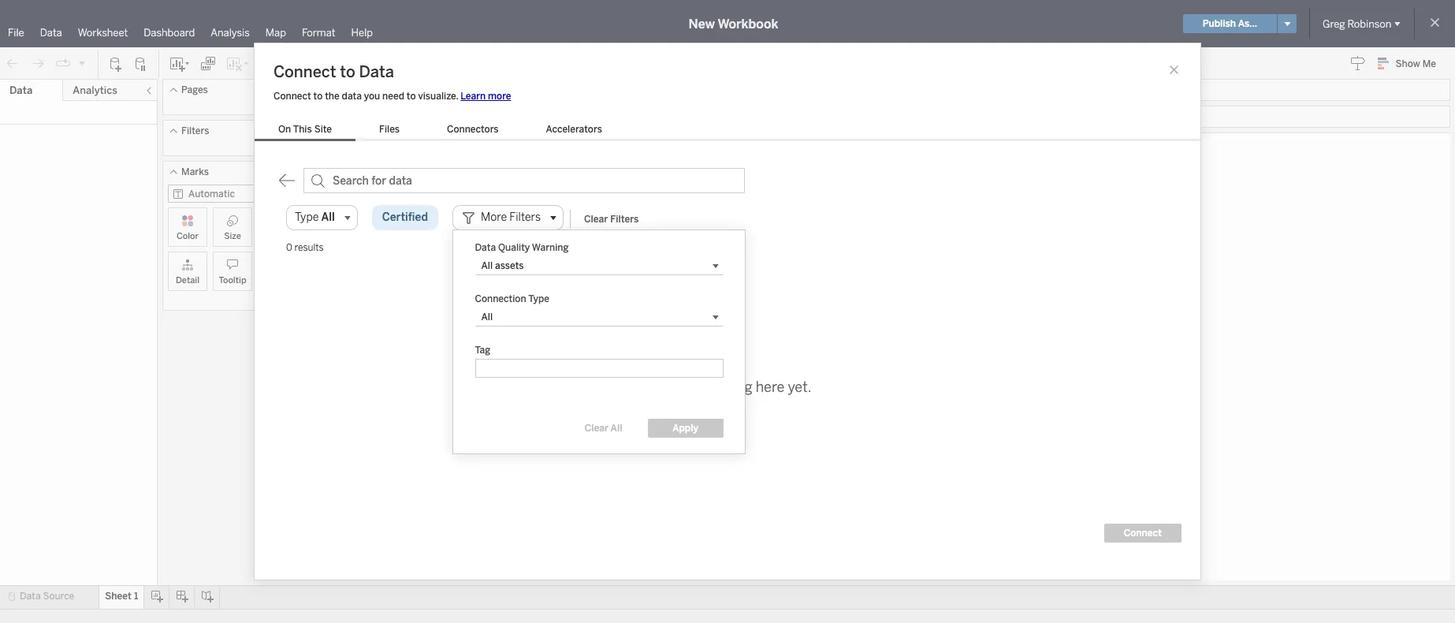 Task type: locate. For each thing, give the bounding box(es) containing it.
sheet right 'source'
[[105, 591, 132, 602]]

connection
[[475, 293, 527, 304]]

list box containing on this site
[[255, 121, 626, 141]]

1 horizontal spatial filters
[[510, 211, 541, 224]]

data left quality
[[475, 242, 496, 253]]

to for the
[[314, 91, 323, 102]]

apply
[[673, 423, 699, 434]]

totals image
[[346, 56, 365, 71]]

analysis
[[211, 27, 250, 39]]

1 vertical spatial clear
[[585, 423, 609, 434]]

show me
[[1396, 58, 1437, 69]]

0 horizontal spatial filters
[[181, 125, 209, 136]]

as...
[[1239, 18, 1258, 29]]

there
[[649, 379, 686, 396]]

1 horizontal spatial to
[[340, 62, 356, 81]]

sheet 1
[[314, 141, 370, 163], [105, 591, 138, 602]]

clear
[[584, 213, 608, 224], [585, 423, 609, 434]]

dialog containing data quality warning
[[461, 230, 737, 446]]

1 down you
[[360, 141, 370, 163]]

1 right 'source'
[[134, 591, 138, 602]]

connect
[[274, 62, 336, 81], [274, 91, 311, 102], [1124, 528, 1163, 539]]

need
[[383, 91, 405, 102]]

dashboard
[[144, 27, 195, 39]]

to up columns
[[340, 62, 356, 81]]

learn more link
[[461, 91, 511, 102]]

this
[[293, 124, 312, 135]]

filters inside button
[[611, 213, 639, 224]]

data
[[40, 27, 62, 39], [359, 62, 394, 81], [9, 84, 33, 96], [475, 242, 496, 253], [20, 591, 41, 602]]

1 vertical spatial 1
[[134, 591, 138, 602]]

data up redo icon
[[40, 27, 62, 39]]

there is nothing here yet.
[[649, 379, 812, 396]]

accelerators
[[546, 124, 602, 135]]

replay animation image up analytics
[[77, 58, 87, 67]]

2 horizontal spatial filters
[[611, 213, 639, 224]]

connect inside connect button
[[1124, 528, 1163, 539]]

data guide image
[[1351, 55, 1366, 71]]

marks
[[181, 166, 209, 177]]

type
[[529, 293, 550, 304]]

size
[[224, 231, 241, 241]]

to right need
[[407, 91, 416, 102]]

sheet 1 right 'source'
[[105, 591, 138, 602]]

more
[[488, 91, 511, 102]]

show me button
[[1371, 51, 1451, 76]]

clear inside button
[[584, 213, 608, 224]]

publish as... button
[[1184, 14, 1278, 33]]

quality
[[499, 242, 530, 253]]

0 horizontal spatial sheet
[[105, 591, 132, 602]]

clear all
[[585, 423, 623, 434]]

more
[[481, 211, 507, 224]]

sort descending image
[[321, 56, 337, 71]]

source
[[43, 591, 74, 602]]

0
[[286, 242, 292, 253]]

data quality warning
[[475, 242, 569, 253]]

replay animation image
[[55, 56, 71, 71], [77, 58, 87, 67]]

new workbook
[[689, 16, 779, 31]]

worksheet
[[78, 27, 128, 39]]

files
[[379, 124, 400, 135]]

dialog
[[461, 230, 737, 446]]

1 vertical spatial sheet 1
[[105, 591, 138, 602]]

1
[[360, 141, 370, 163], [134, 591, 138, 602]]

1 vertical spatial sheet
[[105, 591, 132, 602]]

filters
[[181, 125, 209, 136], [510, 211, 541, 224], [611, 213, 639, 224]]

duplicate image
[[200, 56, 216, 71]]

0 vertical spatial 1
[[360, 141, 370, 163]]

filters for more filters
[[510, 211, 541, 224]]

filters inside popup button
[[510, 211, 541, 224]]

0 vertical spatial clear
[[584, 213, 608, 224]]

1 horizontal spatial 1
[[360, 141, 370, 163]]

data inside dialog
[[475, 242, 496, 253]]

new worksheet image
[[169, 56, 191, 71]]

0 vertical spatial sheet 1
[[314, 141, 370, 163]]

1 vertical spatial connect
[[274, 91, 311, 102]]

you
[[364, 91, 380, 102]]

publish as...
[[1203, 18, 1258, 29]]

connect for connect to the data you need to visualize. learn more
[[274, 91, 311, 102]]

on this site
[[278, 124, 332, 135]]

0 vertical spatial sheet
[[314, 141, 357, 163]]

0 vertical spatial connect
[[274, 62, 336, 81]]

1 horizontal spatial sheet 1
[[314, 141, 370, 163]]

results
[[295, 242, 324, 253]]

publish
[[1203, 18, 1237, 29]]

to
[[340, 62, 356, 81], [314, 91, 323, 102], [407, 91, 416, 102]]

sheet
[[314, 141, 357, 163], [105, 591, 132, 602]]

data left 'source'
[[20, 591, 41, 602]]

clear inside button
[[585, 423, 609, 434]]

connect button
[[1105, 524, 1182, 543]]

2 vertical spatial connect
[[1124, 528, 1163, 539]]

to left the
[[314, 91, 323, 102]]

0 horizontal spatial to
[[314, 91, 323, 102]]

pause auto updates image
[[133, 56, 149, 71]]

workbook
[[718, 16, 779, 31]]

greg robinson
[[1323, 18, 1392, 30]]

replay animation image right redo icon
[[55, 56, 71, 71]]

0 horizontal spatial sheet 1
[[105, 591, 138, 602]]

list box
[[255, 121, 626, 141]]

visualize.
[[418, 91, 459, 102]]

connectors
[[447, 124, 499, 135]]

learn
[[461, 91, 486, 102]]

sheet 1 down site
[[314, 141, 370, 163]]

clear for clear all
[[585, 423, 609, 434]]

detail
[[176, 275, 200, 285]]

sheet down site
[[314, 141, 357, 163]]

1 horizontal spatial replay animation image
[[77, 58, 87, 67]]



Task type: vqa. For each thing, say whether or not it's contained in the screenshot.
by text only_f5he34f icon within Groups link
no



Task type: describe. For each thing, give the bounding box(es) containing it.
color
[[177, 231, 199, 241]]

new data source image
[[108, 56, 124, 71]]

certified button
[[372, 205, 439, 230]]

pages
[[181, 84, 208, 95]]

data
[[342, 91, 362, 102]]

clear sheet image
[[226, 56, 251, 71]]

analytics
[[73, 84, 117, 96]]

to for data
[[340, 62, 356, 81]]

highlight image
[[385, 56, 403, 71]]

show
[[1396, 58, 1421, 69]]

robinson
[[1348, 18, 1392, 30]]

clear all button
[[572, 419, 635, 438]]

the
[[325, 91, 340, 102]]

connect to the data you need to visualize. learn more
[[274, 91, 511, 102]]

connect for connect
[[1124, 528, 1163, 539]]

greg
[[1323, 18, 1346, 30]]

columns
[[327, 84, 366, 95]]

undo image
[[5, 56, 21, 71]]

tag
[[475, 345, 491, 356]]

certified
[[382, 211, 428, 224]]

on
[[278, 124, 291, 135]]

more filters button
[[453, 205, 564, 230]]

redo image
[[30, 56, 46, 71]]

map
[[266, 27, 286, 39]]

nothing
[[703, 379, 753, 396]]

data down undo image
[[9, 84, 33, 96]]

me
[[1423, 58, 1437, 69]]

apply button
[[648, 419, 724, 438]]

connect to data
[[274, 62, 394, 81]]

2 horizontal spatial to
[[407, 91, 416, 102]]

connect for connect to data
[[274, 62, 336, 81]]

tooltip
[[219, 275, 247, 285]]

here
[[756, 379, 785, 396]]

filters for clear filters
[[611, 213, 639, 224]]

collapse image
[[144, 86, 154, 95]]

site
[[314, 124, 332, 135]]

file
[[8, 27, 24, 39]]

help
[[351, 27, 373, 39]]

Tag text field
[[475, 359, 724, 378]]

new
[[689, 16, 715, 31]]

yet.
[[788, 379, 812, 396]]

clear filters button
[[577, 209, 646, 228]]

0 horizontal spatial replay animation image
[[55, 56, 71, 71]]

connection type
[[475, 293, 550, 304]]

0 horizontal spatial 1
[[134, 591, 138, 602]]

warning
[[532, 242, 569, 253]]

1 horizontal spatial sheet
[[314, 141, 357, 163]]

data source
[[20, 591, 74, 602]]

clear filters
[[584, 213, 639, 224]]

all
[[611, 423, 623, 434]]

0 results
[[286, 242, 324, 253]]

swap rows and columns image
[[271, 56, 286, 71]]

data up you
[[359, 62, 394, 81]]

more filters
[[481, 211, 541, 224]]

sort ascending image
[[296, 56, 312, 71]]

is
[[689, 379, 700, 396]]

clear for clear filters
[[584, 213, 608, 224]]

format
[[302, 27, 336, 39]]



